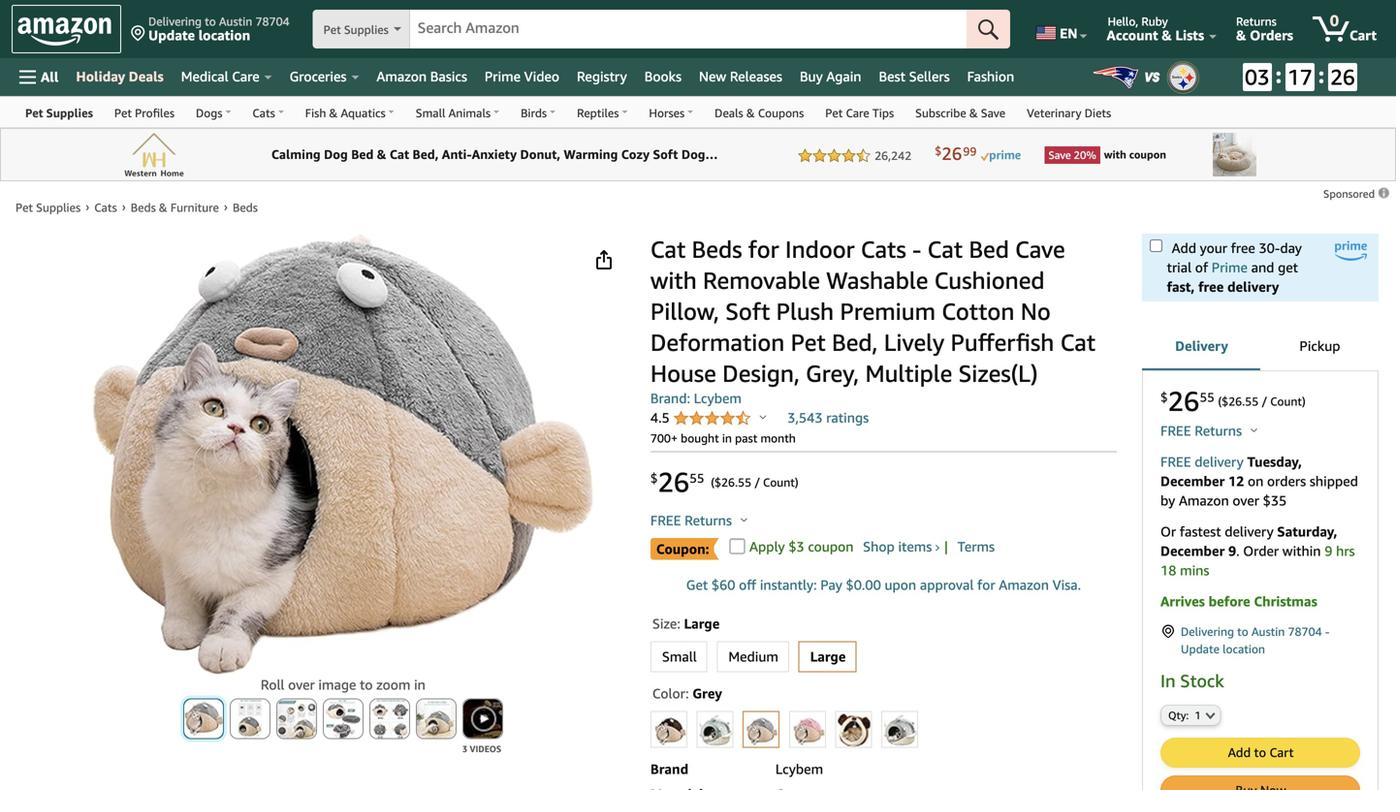 Task type: locate. For each thing, give the bounding box(es) containing it.
1 vertical spatial austin
[[1252, 625, 1286, 639]]

1 horizontal spatial 9
[[1325, 543, 1333, 559]]

2 vertical spatial returns
[[685, 512, 732, 528]]

medical
[[181, 68, 229, 84]]

cats link left beds & furniture link
[[94, 201, 117, 214]]

holiday
[[76, 68, 125, 84]]

small down amazon basics link
[[416, 106, 446, 120]]

delivering to austin 78704 - update location link
[[1161, 623, 1361, 658]]

0 vertical spatial update
[[148, 27, 195, 43]]

free up by
[[1161, 454, 1192, 470]]

deals down new releases link
[[715, 106, 744, 120]]

small inside button
[[662, 649, 697, 665]]

cotton
[[942, 297, 1015, 325]]

reptiles link
[[567, 97, 639, 127]]

-
[[913, 235, 922, 263], [1326, 625, 1330, 639]]

deals & coupons link
[[704, 97, 815, 127]]

qty:
[[1169, 710, 1189, 722]]

prime down "your" at the right top
[[1212, 259, 1248, 275]]

free for left the free returns button
[[651, 512, 681, 528]]

delivering to austin 78704 - update location
[[1181, 625, 1330, 656]]

26 right 17
[[1331, 64, 1356, 90]]

0 horizontal spatial pet supplies
[[25, 106, 93, 120]]

$26.55 down delivery "link"
[[1222, 395, 1259, 408]]

free for free delivery "link"
[[1161, 454, 1192, 470]]

2 horizontal spatial beds
[[692, 235, 743, 263]]

off
[[739, 577, 757, 593]]

$ down delivery "link"
[[1161, 390, 1169, 405]]

1 horizontal spatial large
[[811, 649, 846, 665]]

78704 up groceries
[[256, 15, 290, 28]]

4.5
[[651, 410, 674, 426]]

1 horizontal spatial add
[[1229, 745, 1251, 760]]

pet supplies down "all" at the left top of page
[[25, 106, 93, 120]]

new releases link
[[691, 63, 791, 90]]

brown image
[[652, 712, 687, 747]]

austin down christmas
[[1252, 625, 1286, 639]]

0 horizontal spatial prime
[[485, 68, 521, 84]]

1 vertical spatial free returns
[[651, 512, 736, 528]]

pet supplies up groceries link
[[324, 23, 389, 36]]

1 vertical spatial /
[[755, 476, 760, 489]]

9 inside the saturday, december 9
[[1229, 543, 1237, 559]]

for right approval
[[978, 577, 996, 593]]

cat beds for indoor cats - cat bed cave with removable washable cushioned pillow, soft plush premium cotton no deformation pet bed, lively pufferfish cat house design, grey, multiple sizes(l) image
[[92, 234, 594, 675]]

furniture
[[171, 201, 219, 214]]

ruby
[[1142, 15, 1169, 28]]

cats left beds & furniture link
[[94, 201, 117, 214]]

austin
[[219, 15, 253, 28], [1252, 625, 1286, 639]]

0 horizontal spatial update
[[148, 27, 195, 43]]

prime inside navigation navigation
[[485, 68, 521, 84]]

$3
[[789, 539, 805, 555]]

free down of
[[1199, 279, 1224, 295]]

None checkbox
[[1150, 240, 1163, 252]]

all
[[41, 69, 59, 85]]

1 horizontal spatial deals
[[715, 106, 744, 120]]

pet profiles link
[[104, 97, 185, 127]]

$26.55 up popover image
[[715, 476, 752, 489]]

0 horizontal spatial cats link
[[94, 201, 117, 214]]

26
[[1331, 64, 1356, 90], [1169, 385, 1200, 418], [658, 466, 690, 499]]

1 vertical spatial cats
[[94, 201, 117, 214]]

2 december from the top
[[1161, 543, 1225, 559]]

1 vertical spatial (
[[711, 476, 715, 489]]

birds link
[[510, 97, 567, 127]]

month
[[761, 432, 796, 445]]

( down delivery "link"
[[1219, 395, 1222, 408]]

care
[[232, 68, 260, 84], [846, 106, 870, 120]]

option group
[[645, 638, 1117, 677], [645, 708, 1117, 752]]

0 vertical spatial pet supplies
[[324, 23, 389, 36]]

austin inside the 'delivering to austin 78704 update location'
[[219, 15, 253, 28]]

1 horizontal spatial small
[[662, 649, 697, 665]]

1 vertical spatial small
[[662, 649, 697, 665]]

78704 down christmas
[[1289, 625, 1323, 639]]

free up free delivery "link"
[[1161, 423, 1192, 439]]

0 horizontal spatial 78704
[[256, 15, 290, 28]]

care right medical
[[232, 68, 260, 84]]

small down size: large
[[662, 649, 697, 665]]

delivery link
[[1143, 322, 1261, 372]]

reptiles
[[577, 106, 619, 120]]

$ 26 55 ( $26.55 / count) down delivery "link"
[[1161, 385, 1306, 418]]

sponsored
[[1324, 188, 1378, 200]]

amazon basics link
[[368, 63, 476, 90]]

add inside add your free 30-day trial of
[[1172, 240, 1197, 256]]

on orders shipped by amazon over $35
[[1161, 473, 1359, 509]]

1 vertical spatial pet supplies link
[[16, 201, 81, 214]]

0 horizontal spatial /
[[755, 476, 760, 489]]

cats link
[[242, 97, 295, 127], [94, 201, 117, 214]]

add for add your free 30-day trial of
[[1172, 240, 1197, 256]]

amazon up fastest
[[1179, 493, 1230, 509]]

medium
[[729, 649, 779, 665]]

1 vertical spatial $26.55
[[715, 476, 752, 489]]

to for add to cart
[[1255, 745, 1267, 760]]

prime left video
[[485, 68, 521, 84]]

.
[[1237, 543, 1240, 559]]

supplies inside pet supplies › cats › beds & furniture › beds
[[36, 201, 81, 214]]

1 horizontal spatial delivering
[[1181, 625, 1235, 639]]

1 horizontal spatial cats
[[253, 106, 275, 120]]

1 vertical spatial deals
[[715, 106, 744, 120]]

0 horizontal spatial for
[[749, 235, 780, 263]]

1 vertical spatial location
[[1223, 643, 1266, 656]]

2 horizontal spatial amazon
[[1179, 493, 1230, 509]]

& left orders at the right top of page
[[1237, 27, 1247, 43]]

pet inside search field
[[324, 23, 341, 36]]

0 vertical spatial delivering
[[148, 15, 202, 28]]

december down free delivery "link"
[[1161, 473, 1225, 489]]

medical care link
[[172, 63, 281, 90]]

large inside button
[[811, 649, 846, 665]]

1 vertical spatial large
[[811, 649, 846, 665]]

to inside the 'delivering to austin 78704 update location'
[[205, 15, 216, 28]]

0 vertical spatial care
[[232, 68, 260, 84]]

0 vertical spatial free returns
[[1161, 423, 1246, 439]]

1 vertical spatial care
[[846, 106, 870, 120]]

dogs link
[[185, 97, 242, 127]]

$26.55
[[1222, 395, 1259, 408], [715, 476, 752, 489]]

returns up free delivery "link"
[[1195, 423, 1243, 439]]

care left the tips on the right top
[[846, 106, 870, 120]]

in right the "zoom"
[[414, 677, 426, 693]]

2 option group from the top
[[645, 708, 1117, 752]]

$ down 700+
[[651, 471, 658, 486]]

cats link left fish
[[242, 97, 295, 127]]

55 down delivery "link"
[[1200, 390, 1215, 405]]

pickup link
[[1261, 322, 1379, 372]]

|
[[945, 539, 949, 555]]

deformation
[[651, 328, 785, 356]]

: right 17
[[1319, 62, 1325, 88]]

1 horizontal spatial -
[[1326, 625, 1330, 639]]

1 horizontal spatial cart
[[1350, 27, 1377, 43]]

1 vertical spatial prime
[[1212, 259, 1248, 275]]

delivering up medical
[[148, 15, 202, 28]]

0 vertical spatial free returns button
[[1161, 421, 1258, 441]]

returns for top the free returns button
[[1195, 423, 1243, 439]]

beds up 'with'
[[692, 235, 743, 263]]

& left coupons
[[747, 106, 755, 120]]

0 vertical spatial deals
[[129, 68, 164, 84]]

1 vertical spatial in
[[414, 677, 426, 693]]

shipped
[[1310, 473, 1359, 489]]

17
[[1288, 64, 1313, 90]]

over inside on orders shipped by amazon over $35
[[1233, 493, 1260, 509]]

to for delivering to austin 78704 update location
[[205, 15, 216, 28]]

color: grey
[[653, 686, 723, 702]]

78704 inside delivering to austin 78704 - update location
[[1289, 625, 1323, 639]]

with
[[651, 266, 697, 294]]

option group for size: large
[[645, 638, 1117, 677]]

small for small
[[662, 649, 697, 665]]

1 vertical spatial update
[[1181, 643, 1220, 656]]

lcybem down pink icon
[[776, 761, 824, 777]]

: right 03
[[1276, 62, 1282, 88]]

1 horizontal spatial :
[[1319, 62, 1325, 88]]

delivery up the .
[[1225, 524, 1274, 540]]

/ down the past at the right of the page
[[755, 476, 760, 489]]

for up removable
[[749, 235, 780, 263]]

fastest
[[1180, 524, 1222, 540]]

free up the coupon:
[[651, 512, 681, 528]]

0 vertical spatial -
[[913, 235, 922, 263]]

1 horizontal spatial lcybem
[[776, 761, 824, 777]]

0 vertical spatial amazon
[[377, 68, 427, 84]]

tab list containing delivery
[[1143, 322, 1379, 372]]

free for top the free returns button
[[1161, 423, 1192, 439]]

by
[[1161, 493, 1176, 509]]

navigation navigation
[[0, 0, 1397, 128]]

lively
[[884, 328, 945, 356]]

1 vertical spatial option group
[[645, 708, 1117, 752]]

multiple
[[866, 359, 953, 388]]

cat left bed
[[928, 235, 963, 263]]

Search Amazon text field
[[410, 11, 967, 48]]

- inside cat beds for indoor cats - cat bed cave with removable washable cushioned pillow, soft plush premium cotton no deformation pet bed, lively pufferfish cat house design, grey, multiple sizes(l) brand: lcybem
[[913, 235, 922, 263]]

over down 12
[[1233, 493, 1260, 509]]

2 9 from the left
[[1325, 543, 1333, 559]]

location
[[199, 27, 250, 43], [1223, 643, 1266, 656]]

count) down month at the right of the page
[[763, 476, 799, 489]]

Add to Cart submit
[[1162, 739, 1360, 767]]

2 vertical spatial supplies
[[36, 201, 81, 214]]

in stock
[[1161, 671, 1225, 692]]

cats right "dogs" link
[[253, 106, 275, 120]]

pet
[[324, 23, 341, 36], [25, 106, 43, 120], [114, 106, 132, 120], [826, 106, 843, 120], [16, 201, 33, 214], [791, 328, 826, 356]]

groceries
[[290, 68, 347, 84]]

& left save
[[970, 106, 978, 120]]

1 9 from the left
[[1229, 543, 1237, 559]]

medical care
[[181, 68, 260, 84]]

december inside the saturday, december 9
[[1161, 543, 1225, 559]]

care for pet
[[846, 106, 870, 120]]

$
[[1161, 390, 1169, 405], [651, 471, 658, 486]]

$ 26 55 ( $26.55 / count) up popover image
[[651, 466, 799, 499]]

free up prime link
[[1232, 240, 1256, 256]]

december for saturday, december 9
[[1161, 543, 1225, 559]]

26 down 700+
[[658, 466, 690, 499]]

free returns button up the coupon:
[[651, 511, 748, 530]]

best sellers
[[879, 68, 950, 84]]

0 horizontal spatial large
[[684, 616, 720, 632]]

0 horizontal spatial cat
[[651, 235, 686, 263]]

78704 for -
[[1289, 625, 1323, 639]]

1 horizontal spatial free
[[1232, 240, 1256, 256]]

december up mins at bottom right
[[1161, 543, 1225, 559]]

1 › from the left
[[86, 200, 89, 213]]

delivering inside delivering to austin 78704 - update location
[[1181, 625, 1235, 639]]

beds link
[[233, 201, 258, 214]]

delivering down before
[[1181, 625, 1235, 639]]

free returns up the coupon:
[[651, 512, 736, 528]]

returns left popover image
[[685, 512, 732, 528]]

18
[[1161, 563, 1177, 579]]

sponsored link
[[1324, 184, 1392, 204]]

december for tuesday, december 12
[[1161, 473, 1225, 489]]

austin inside delivering to austin 78704 - update location
[[1252, 625, 1286, 639]]

1 vertical spatial for
[[978, 577, 996, 593]]

0 horizontal spatial delivering
[[148, 15, 202, 28]]

over right roll at the bottom
[[288, 677, 315, 693]]

amazon inside navigation navigation
[[377, 68, 427, 84]]

0 vertical spatial $
[[1161, 390, 1169, 405]]

0 horizontal spatial small
[[416, 106, 446, 120]]

0 horizontal spatial :
[[1276, 62, 1282, 88]]

cats inside cat beds for indoor cats - cat bed cave with removable washable cushioned pillow, soft plush premium cotton no deformation pet bed, lively pufferfish cat house design, grey, multiple sizes(l) brand: lcybem
[[861, 235, 907, 263]]

Pet Supplies search field
[[313, 10, 1011, 50]]

fish
[[305, 106, 326, 120]]

saturday, december 9
[[1161, 524, 1338, 559]]

1 horizontal spatial (
[[1219, 395, 1222, 408]]

option group down large button
[[645, 708, 1117, 752]]

pet supplies › cats › beds & furniture › beds
[[16, 200, 258, 214]]

option group down 'get $60 off instantly: pay $0.00 upon approval for  amazon visa.'
[[645, 638, 1117, 677]]

& left the furniture
[[159, 201, 168, 214]]

dropdown image
[[1206, 712, 1216, 720]]

in
[[1161, 671, 1176, 692]]

delivery down and
[[1228, 279, 1280, 295]]

light grey image
[[883, 712, 918, 747]]

/ up tuesday,
[[1262, 395, 1268, 408]]

free returns button up free delivery "link"
[[1161, 421, 1258, 441]]

0 vertical spatial cats
[[253, 106, 275, 120]]

delivering inside the 'delivering to austin 78704 update location'
[[148, 15, 202, 28]]

get $60 off instantly: pay $0.00 upon approval for  amazon visa.
[[687, 577, 1082, 593]]

lcybem inside cat beds for indoor cats - cat bed cave with removable washable cushioned pillow, soft plush premium cotton no deformation pet bed, lively pufferfish cat house design, grey, multiple sizes(l) brand: lcybem
[[694, 390, 742, 406]]

delivery up 12
[[1195, 454, 1244, 470]]

1 vertical spatial 78704
[[1289, 625, 1323, 639]]

78704 for update
[[256, 15, 290, 28]]

26 down delivery "link"
[[1169, 385, 1200, 418]]

subscribe & save
[[916, 106, 1006, 120]]

supplies
[[344, 23, 389, 36], [46, 106, 93, 120], [36, 201, 81, 214]]

amazon inside on orders shipped by amazon over $35
[[1179, 493, 1230, 509]]

None submit
[[967, 10, 1011, 49], [184, 700, 223, 739], [231, 700, 270, 739], [277, 700, 316, 739], [324, 700, 363, 739], [370, 700, 409, 739], [417, 700, 456, 739], [464, 700, 502, 739], [1162, 777, 1360, 791], [967, 10, 1011, 49], [184, 700, 223, 739], [231, 700, 270, 739], [277, 700, 316, 739], [324, 700, 363, 739], [370, 700, 409, 739], [417, 700, 456, 739], [464, 700, 502, 739], [1162, 777, 1360, 791]]

1 horizontal spatial care
[[846, 106, 870, 120]]

& left lists
[[1162, 27, 1172, 43]]

1 horizontal spatial count)
[[1271, 395, 1306, 408]]

0 vertical spatial free
[[1161, 423, 1192, 439]]

large down pay
[[811, 649, 846, 665]]

›
[[86, 200, 89, 213], [122, 200, 126, 213], [224, 200, 228, 213]]

1 horizontal spatial free returns button
[[1161, 421, 1258, 441]]

location up medical care
[[199, 27, 250, 43]]

0 horizontal spatial austin
[[219, 15, 253, 28]]

roll over image to zoom in
[[261, 677, 426, 693]]

2 vertical spatial free
[[651, 512, 681, 528]]

78704 inside the 'delivering to austin 78704 update location'
[[256, 15, 290, 28]]

hrs
[[1337, 543, 1356, 559]]

0 vertical spatial (
[[1219, 395, 1222, 408]]

cat up 'with'
[[651, 235, 686, 263]]

to inside delivering to austin 78704 - update location
[[1238, 625, 1249, 639]]

count) up tuesday,
[[1271, 395, 1306, 408]]

0 horizontal spatial $26.55
[[715, 476, 752, 489]]

bed,
[[832, 328, 878, 356]]

1 vertical spatial amazon
[[1179, 493, 1230, 509]]

small animals
[[416, 106, 491, 120]]

large right size:
[[684, 616, 720, 632]]

1 vertical spatial 26
[[1169, 385, 1200, 418]]

& right fish
[[329, 106, 338, 120]]

1 vertical spatial december
[[1161, 543, 1225, 559]]

account
[[1107, 27, 1159, 43]]

beds left the furniture
[[131, 201, 156, 214]]

checkbox image
[[730, 539, 745, 554]]

1 vertical spatial returns
[[1195, 423, 1243, 439]]

returns up 03
[[1237, 15, 1277, 28]]

amazon image
[[17, 17, 112, 47]]

no
[[1021, 297, 1051, 325]]

december inside 'tuesday, december 12'
[[1161, 473, 1225, 489]]

0 horizontal spatial lcybem
[[694, 390, 742, 406]]

cats up the washable
[[861, 235, 907, 263]]

( down '700+ bought in past month' at the bottom of the page
[[711, 476, 715, 489]]

0 horizontal spatial $
[[651, 471, 658, 486]]

for inside cat beds for indoor cats - cat bed cave with removable washable cushioned pillow, soft plush premium cotton no deformation pet bed, lively pufferfish cat house design, grey, multiple sizes(l) brand: lcybem
[[749, 235, 780, 263]]

registry link
[[568, 63, 636, 90]]

austin for location
[[219, 15, 253, 28]]

9 left hrs at the bottom right of the page
[[1325, 543, 1333, 559]]

0 horizontal spatial deals
[[129, 68, 164, 84]]

pet inside pet supplies › cats › beds & furniture › beds
[[16, 201, 33, 214]]

small inside navigation navigation
[[416, 106, 446, 120]]

in left the past at the right of the page
[[723, 432, 732, 445]]

grey,
[[806, 359, 860, 388]]

en
[[1060, 25, 1078, 41]]

option group containing small
[[645, 638, 1117, 677]]

1 option group from the top
[[645, 638, 1117, 677]]

books link
[[636, 63, 691, 90]]

lcybem up 4.5 button
[[694, 390, 742, 406]]

amazon left visa.
[[999, 577, 1050, 593]]

fast,
[[1168, 279, 1195, 295]]

leave feedback on sponsored ad element
[[1324, 188, 1392, 200]]

&
[[1162, 27, 1172, 43], [1237, 27, 1247, 43], [329, 106, 338, 120], [747, 106, 755, 120], [970, 106, 978, 120], [159, 201, 168, 214]]

cart inside navigation navigation
[[1350, 27, 1377, 43]]

2 vertical spatial 26
[[658, 466, 690, 499]]

0 vertical spatial delivery
[[1228, 279, 1280, 295]]

plush
[[777, 297, 834, 325]]

0 vertical spatial supplies
[[344, 23, 389, 36]]

update up stock
[[1181, 643, 1220, 656]]

1 december from the top
[[1161, 473, 1225, 489]]

free returns
[[1161, 423, 1246, 439], [651, 512, 736, 528]]

& inside returns & orders
[[1237, 27, 1247, 43]]

1 horizontal spatial 26
[[1169, 385, 1200, 418]]

cat right pufferfish
[[1061, 328, 1096, 356]]

55 down bought
[[690, 471, 705, 486]]

delivery inside the and get fast, free delivery
[[1228, 279, 1280, 295]]

1 horizontal spatial update
[[1181, 643, 1220, 656]]

beds inside cat beds for indoor cats - cat bed cave with removable washable cushioned pillow, soft plush premium cotton no deformation pet bed, lively pufferfish cat house design, grey, multiple sizes(l) brand: lcybem
[[692, 235, 743, 263]]

1 horizontal spatial location
[[1223, 643, 1266, 656]]

austin up medical care link
[[219, 15, 253, 28]]

free returns up free delivery "link"
[[1161, 423, 1246, 439]]

0 horizontal spatial $ 26 55 ( $26.55 / count)
[[651, 466, 799, 499]]

0 vertical spatial option group
[[645, 638, 1117, 677]]

location down the arrives before christmas
[[1223, 643, 1266, 656]]

returns inside returns & orders
[[1237, 15, 1277, 28]]

deals up pet profiles link
[[129, 68, 164, 84]]

cats
[[253, 106, 275, 120], [94, 201, 117, 214], [861, 235, 907, 263]]

9 down or fastest delivery
[[1229, 543, 1237, 559]]

amazon basics
[[377, 68, 467, 84]]

fashion link
[[959, 63, 1024, 90]]

to for delivering to austin 78704 - update location
[[1238, 625, 1249, 639]]

1 horizontal spatial ›
[[122, 200, 126, 213]]

update up medical
[[148, 27, 195, 43]]

beds right the furniture
[[233, 201, 258, 214]]

amazon left basics
[[377, 68, 427, 84]]

popover image up tuesday,
[[1251, 428, 1258, 433]]

popover image
[[760, 415, 767, 420], [1251, 428, 1258, 433]]

& for subscribe
[[970, 106, 978, 120]]

popover image up month at the right of the page
[[760, 415, 767, 420]]

fashion
[[968, 68, 1015, 84]]

0 vertical spatial free
[[1232, 240, 1256, 256]]

trial
[[1168, 259, 1192, 275]]

tab list
[[1143, 322, 1379, 372]]

0 vertical spatial cats link
[[242, 97, 295, 127]]

books
[[645, 68, 682, 84]]

1 horizontal spatial in
[[723, 432, 732, 445]]

pay
[[821, 577, 843, 593]]

1 horizontal spatial 78704
[[1289, 625, 1323, 639]]



Task type: describe. For each thing, give the bounding box(es) containing it.
premium
[[840, 297, 936, 325]]

all button
[[11, 58, 67, 96]]

amazon prime logo image
[[1336, 241, 1368, 261]]

prime for prime video
[[485, 68, 521, 84]]

again
[[827, 68, 862, 84]]

austin for update
[[1252, 625, 1286, 639]]

or
[[1161, 524, 1177, 540]]

account & lists
[[1107, 27, 1205, 43]]

0 vertical spatial $26.55
[[1222, 395, 1259, 408]]

0 vertical spatial 55
[[1200, 390, 1215, 405]]

2 : from the left
[[1319, 62, 1325, 88]]

cats inside pet supplies › cats › beds & furniture › beds
[[94, 201, 117, 214]]

zoom
[[377, 677, 411, 693]]

add for add to cart
[[1229, 745, 1251, 760]]

new releases
[[699, 68, 783, 84]]

green image
[[698, 712, 733, 747]]

1 horizontal spatial $ 26 55 ( $26.55 / count)
[[1161, 385, 1306, 418]]

0
[[1331, 11, 1340, 30]]

1 vertical spatial $ 26 55 ( $26.55 / count)
[[651, 466, 799, 499]]

brown bear image
[[837, 712, 872, 747]]

indoor
[[786, 235, 855, 263]]

stock
[[1181, 671, 1225, 692]]

approval
[[920, 577, 974, 593]]

location inside the 'delivering to austin 78704 update location'
[[199, 27, 250, 43]]

1 vertical spatial cats link
[[94, 201, 117, 214]]

supplies inside search field
[[344, 23, 389, 36]]

best
[[879, 68, 906, 84]]

free inside add your free 30-day trial of
[[1232, 240, 1256, 256]]

tuesday,
[[1248, 454, 1303, 470]]

visa.
[[1053, 577, 1082, 593]]

700+ bought in past month
[[651, 432, 796, 445]]

3,543
[[788, 410, 823, 426]]

1 horizontal spatial cat
[[928, 235, 963, 263]]

& for account
[[1162, 27, 1172, 43]]

patriots vs. steelers image
[[1057, 58, 1397, 96]]

1 horizontal spatial cats link
[[242, 97, 295, 127]]

| terms
[[945, 539, 995, 555]]

1 vertical spatial pet supplies
[[25, 106, 93, 120]]

saturday,
[[1278, 524, 1338, 540]]

orders
[[1250, 27, 1294, 43]]

3 videos
[[463, 744, 502, 755]]

care for medical
[[232, 68, 260, 84]]

popover image
[[741, 517, 748, 522]]

tips
[[873, 106, 894, 120]]

free returns for left the free returns button
[[651, 512, 736, 528]]

3,543 ratings link
[[788, 410, 869, 426]]

popover image inside 4.5 button
[[760, 415, 767, 420]]

shop
[[863, 539, 895, 555]]

0 horizontal spatial beds
[[131, 201, 156, 214]]

pet supplies link for "dogs" link
[[15, 97, 104, 127]]

prime video link
[[476, 63, 568, 90]]

profiles
[[135, 106, 175, 120]]

orders
[[1268, 473, 1307, 489]]

dogs
[[196, 106, 223, 120]]

- inside delivering to austin 78704 - update location
[[1326, 625, 1330, 639]]

and get fast, free delivery
[[1168, 259, 1299, 295]]

subscribe & save link
[[905, 97, 1017, 127]]

delivering for update
[[1181, 625, 1235, 639]]

upon
[[885, 577, 917, 593]]

location inside delivering to austin 78704 - update location
[[1223, 643, 1266, 656]]

get
[[1279, 259, 1299, 275]]

4.5 button
[[651, 410, 767, 428]]

sellers
[[909, 68, 950, 84]]

tuesday, december 12
[[1161, 454, 1303, 489]]

brand
[[651, 761, 689, 777]]

color:
[[653, 686, 689, 702]]

option group for color: grey
[[645, 708, 1117, 752]]

1 vertical spatial cart
[[1270, 745, 1294, 760]]

roll
[[261, 677, 285, 693]]

1 vertical spatial supplies
[[46, 106, 93, 120]]

1 vertical spatial $
[[651, 471, 658, 486]]

within
[[1283, 543, 1322, 559]]

2 horizontal spatial cat
[[1061, 328, 1096, 356]]

3 › from the left
[[224, 200, 228, 213]]

1 vertical spatial delivery
[[1195, 454, 1244, 470]]

delivering for location
[[148, 15, 202, 28]]

prime video
[[485, 68, 560, 84]]

get
[[687, 577, 708, 593]]

26 inside 03 : 17 : 26
[[1331, 64, 1356, 90]]

coupon:
[[657, 541, 710, 557]]

1 : from the left
[[1276, 62, 1282, 88]]

0 horizontal spatial free returns button
[[651, 511, 748, 530]]

pet inside cat beds for indoor cats - cat bed cave with removable washable cushioned pillow, soft plush premium cotton no deformation pet bed, lively pufferfish cat house design, grey, multiple sizes(l) brand: lcybem
[[791, 328, 826, 356]]

free delivery link
[[1161, 454, 1244, 470]]

2 › from the left
[[122, 200, 126, 213]]

instantly:
[[760, 577, 817, 593]]

coupon
[[808, 539, 854, 555]]

bed
[[969, 235, 1010, 263]]

1 horizontal spatial beds
[[233, 201, 258, 214]]

free returns for top the free returns button
[[1161, 423, 1246, 439]]

1 vertical spatial popover image
[[1251, 428, 1258, 433]]

free inside the and get fast, free delivery
[[1199, 279, 1224, 295]]

update inside the 'delivering to austin 78704 update location'
[[148, 27, 195, 43]]

and
[[1252, 259, 1275, 275]]

subscribe
[[916, 106, 967, 120]]

& for fish
[[329, 106, 338, 120]]

0 vertical spatial in
[[723, 432, 732, 445]]

1 horizontal spatial for
[[978, 577, 996, 593]]

update inside delivering to austin 78704 - update location
[[1181, 643, 1220, 656]]

3
[[463, 744, 468, 755]]

veterinary diets
[[1027, 106, 1112, 120]]

on
[[1248, 473, 1264, 489]]

terms
[[958, 539, 995, 555]]

pillow,
[[651, 297, 720, 325]]

& for deals
[[747, 106, 755, 120]]

arrives before christmas
[[1161, 594, 1318, 610]]

free delivery
[[1161, 454, 1244, 470]]

hello,
[[1108, 15, 1139, 28]]

1 horizontal spatial amazon
[[999, 577, 1050, 593]]

cushioned
[[935, 266, 1045, 294]]

pet supplies link for bottommost cats link
[[16, 201, 81, 214]]

cats inside navigation navigation
[[253, 106, 275, 120]]

returns for left the free returns button
[[685, 512, 732, 528]]

apply
[[750, 539, 785, 555]]

grey image
[[744, 712, 779, 747]]

1 vertical spatial lcybem
[[776, 761, 824, 777]]

0 vertical spatial /
[[1262, 395, 1268, 408]]

sizes(l)
[[959, 359, 1038, 388]]

grey
[[693, 686, 723, 702]]

soft
[[726, 297, 771, 325]]

prime link
[[1212, 259, 1248, 275]]

add to cart
[[1229, 745, 1294, 760]]

9 inside 9 hrs 18 mins
[[1325, 543, 1333, 559]]

new
[[699, 68, 727, 84]]

pink image
[[790, 712, 825, 747]]

0 horizontal spatial in
[[414, 677, 426, 693]]

buy
[[800, 68, 823, 84]]

save
[[981, 106, 1006, 120]]

qty: 1
[[1169, 710, 1202, 722]]

design,
[[723, 359, 800, 388]]

& for returns
[[1237, 27, 1247, 43]]

pet supplies inside search field
[[324, 23, 389, 36]]

0 horizontal spatial (
[[711, 476, 715, 489]]

1 vertical spatial over
[[288, 677, 315, 693]]

1 vertical spatial count)
[[763, 476, 799, 489]]

2 vertical spatial delivery
[[1225, 524, 1274, 540]]

registry
[[577, 68, 627, 84]]

03
[[1245, 64, 1271, 90]]

small for small animals
[[416, 106, 446, 120]]

0 horizontal spatial 55
[[690, 471, 705, 486]]

day
[[1281, 240, 1303, 256]]

& inside pet supplies › cats › beds & furniture › beds
[[159, 201, 168, 214]]

small button
[[652, 643, 707, 672]]

0 vertical spatial large
[[684, 616, 720, 632]]

pet care tips link
[[815, 97, 905, 127]]

mins
[[1181, 563, 1210, 579]]

0 horizontal spatial 26
[[658, 466, 690, 499]]

christmas
[[1255, 594, 1318, 610]]

$35
[[1264, 493, 1287, 509]]

prime for prime link
[[1212, 259, 1248, 275]]

holiday deals
[[76, 68, 164, 84]]

coupons
[[758, 106, 804, 120]]



Task type: vqa. For each thing, say whether or not it's contained in the screenshot.
bottom free
yes



